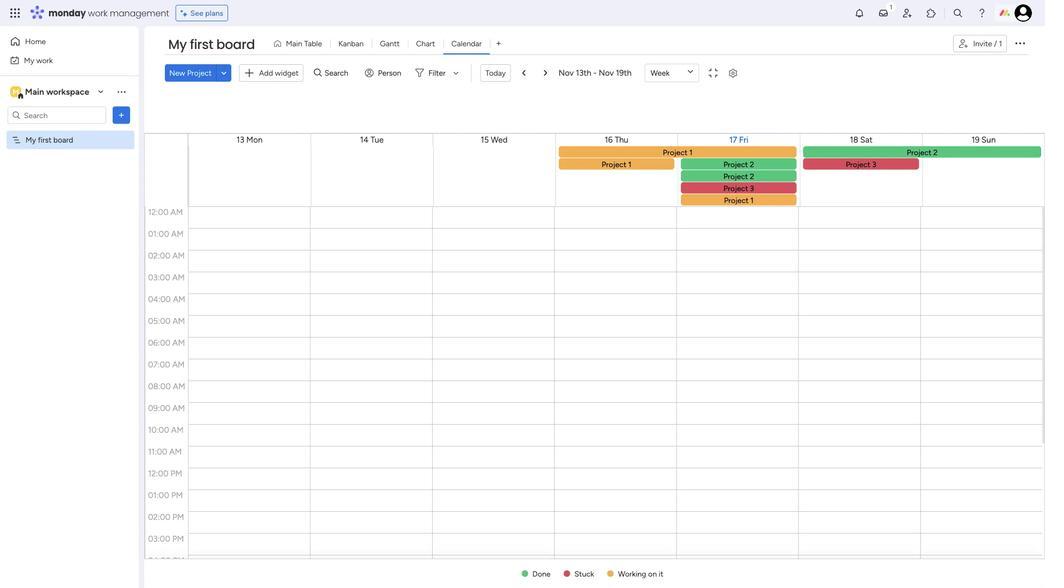 Task type: vqa. For each thing, say whether or not it's contained in the screenshot.
Let's
no



Task type: locate. For each thing, give the bounding box(es) containing it.
am up 03:00 am
[[173, 251, 185, 261]]

0 vertical spatial my
[[168, 35, 187, 54]]

/
[[995, 39, 998, 48]]

my first board list box
[[0, 129, 139, 296]]

17 fri link
[[730, 135, 749, 145]]

1 vertical spatial main
[[25, 87, 44, 97]]

first up project at left
[[190, 35, 213, 54]]

main table button
[[269, 35, 330, 52]]

0 horizontal spatial nov
[[559, 68, 574, 78]]

1 vertical spatial my
[[24, 56, 34, 65]]

1 02:00 from the top
[[148, 251, 170, 261]]

01:00
[[148, 229, 169, 239], [148, 490, 169, 500]]

add widget
[[259, 68, 299, 77]]

0 vertical spatial 04:00
[[148, 294, 171, 304]]

06:00 am
[[148, 338, 185, 348]]

14 tue
[[360, 135, 384, 145]]

09:00 am
[[148, 403, 185, 413]]

am right the 08:00 on the left bottom of page
[[173, 382, 185, 391]]

02:00 for 02:00 pm
[[148, 512, 170, 522]]

work for monday
[[88, 7, 108, 19]]

1 03:00 from the top
[[148, 273, 170, 282]]

monday
[[48, 7, 86, 19]]

0 horizontal spatial first
[[38, 135, 52, 145]]

v2 search image
[[314, 67, 322, 79]]

list arrow image right 'today'
[[523, 70, 526, 76]]

1 nov from the left
[[559, 68, 574, 78]]

tue
[[371, 135, 384, 145]]

13 mon
[[237, 135, 263, 145]]

my up new
[[168, 35, 187, 54]]

board up angle down icon
[[216, 35, 255, 54]]

15
[[481, 135, 489, 145]]

16
[[605, 135, 613, 145]]

main
[[286, 39, 302, 48], [25, 87, 44, 97]]

nov left 13th
[[559, 68, 574, 78]]

pm up the 03:00 pm
[[173, 512, 184, 522]]

am up 04:00 am
[[172, 273, 185, 282]]

my first board
[[168, 35, 255, 54], [26, 135, 73, 145]]

1 horizontal spatial first
[[190, 35, 213, 54]]

my inside list box
[[26, 135, 36, 145]]

my down "search in workspace" field
[[26, 135, 36, 145]]

13 mon link
[[237, 135, 263, 145]]

my work
[[24, 56, 53, 65]]

2 vertical spatial my
[[26, 135, 36, 145]]

my down home
[[24, 56, 34, 65]]

12:00 am
[[148, 207, 183, 217]]

list arrow image
[[523, 70, 526, 76], [544, 70, 548, 76]]

02:00 down 01:00 am
[[148, 251, 170, 261]]

02:00 am
[[148, 251, 185, 261]]

fri
[[740, 135, 749, 145]]

1 vertical spatial 01:00
[[148, 490, 169, 500]]

02:00 down 01:00 pm
[[148, 512, 170, 522]]

1 vertical spatial 03:00
[[148, 534, 170, 544]]

08:00 am
[[148, 382, 185, 391]]

nov 13th - nov 19th
[[559, 68, 632, 78]]

my inside field
[[168, 35, 187, 54]]

03:00 pm
[[148, 534, 184, 544]]

1 horizontal spatial main
[[286, 39, 302, 48]]

work inside button
[[36, 56, 53, 65]]

04:00 up 05:00
[[148, 294, 171, 304]]

workspace selection element
[[10, 85, 91, 99]]

14 tue link
[[360, 135, 384, 145]]

01:00 down 12:00 pm
[[148, 490, 169, 500]]

2 03:00 from the top
[[148, 534, 170, 544]]

13th
[[576, 68, 592, 78]]

2 list arrow image from the left
[[544, 70, 548, 76]]

1 horizontal spatial nov
[[599, 68, 614, 78]]

1 01:00 from the top
[[148, 229, 169, 239]]

work right monday on the top left of the page
[[88, 7, 108, 19]]

board down "search in workspace" field
[[53, 135, 73, 145]]

today
[[486, 68, 506, 78]]

2 12:00 from the top
[[148, 469, 169, 479]]

19th
[[616, 68, 632, 78]]

1 list arrow image from the left
[[523, 70, 526, 76]]

working
[[619, 569, 647, 578]]

stuck
[[575, 569, 595, 578]]

on
[[649, 569, 657, 578]]

week
[[651, 68, 670, 78]]

board inside field
[[216, 35, 255, 54]]

mon
[[246, 135, 263, 145]]

09:00
[[148, 403, 171, 413]]

1 vertical spatial work
[[36, 56, 53, 65]]

1 vertical spatial first
[[38, 135, 52, 145]]

see plans
[[190, 8, 223, 18]]

10:00 am
[[148, 425, 184, 435]]

04:00
[[148, 294, 171, 304], [148, 556, 171, 566]]

0 horizontal spatial board
[[53, 135, 73, 145]]

17 fri
[[730, 135, 749, 145]]

nov
[[559, 68, 574, 78], [599, 68, 614, 78]]

02:00
[[148, 251, 170, 261], [148, 512, 170, 522]]

table
[[304, 39, 322, 48]]

2 01:00 from the top
[[148, 490, 169, 500]]

0 vertical spatial 03:00
[[148, 273, 170, 282]]

list arrow image left 13th
[[544, 70, 548, 76]]

19 sun
[[972, 135, 996, 145]]

12:00 down 11:00
[[148, 469, 169, 479]]

am right 05:00
[[173, 316, 185, 326]]

0 horizontal spatial main
[[25, 87, 44, 97]]

sat
[[861, 135, 873, 145]]

option
[[0, 130, 139, 132]]

board inside list box
[[53, 135, 73, 145]]

1 vertical spatial board
[[53, 135, 73, 145]]

1 vertical spatial 12:00
[[148, 469, 169, 479]]

pm for 02:00 pm
[[173, 512, 184, 522]]

my first board up project at left
[[168, 35, 255, 54]]

12:00 up 01:00 am
[[148, 207, 169, 217]]

0 vertical spatial main
[[286, 39, 302, 48]]

main right workspace image
[[25, 87, 44, 97]]

My first board field
[[166, 35, 258, 54]]

pm up '04:00 pm'
[[172, 534, 184, 544]]

wed
[[491, 135, 508, 145]]

am right 09:00
[[173, 403, 185, 413]]

am right 10:00
[[171, 425, 184, 435]]

1 vertical spatial 02:00
[[148, 512, 170, 522]]

0 vertical spatial my first board
[[168, 35, 255, 54]]

my first board inside field
[[168, 35, 255, 54]]

main left table
[[286, 39, 302, 48]]

first down "search in workspace" field
[[38, 135, 52, 145]]

1 04:00 from the top
[[148, 294, 171, 304]]

add view image
[[497, 40, 501, 48]]

gantt
[[380, 39, 400, 48]]

1 12:00 from the top
[[148, 207, 169, 217]]

01:00 down 12:00 am
[[148, 229, 169, 239]]

0 vertical spatial first
[[190, 35, 213, 54]]

2 nov from the left
[[599, 68, 614, 78]]

am right 07:00
[[172, 360, 185, 370]]

first inside list box
[[38, 135, 52, 145]]

home button
[[7, 33, 117, 50]]

workspace
[[46, 87, 89, 97]]

0 vertical spatial 12:00
[[148, 207, 169, 217]]

2 04:00 from the top
[[148, 556, 171, 566]]

0 vertical spatial 01:00
[[148, 229, 169, 239]]

03:00 for 03:00 am
[[148, 273, 170, 282]]

am right 06:00
[[173, 338, 185, 348]]

invite members image
[[903, 8, 913, 19]]

1
[[1000, 39, 1003, 48]]

pm up 01:00 pm
[[171, 469, 182, 479]]

0 vertical spatial 02:00
[[148, 251, 170, 261]]

am right 11:00
[[169, 447, 182, 457]]

2 02:00 from the top
[[148, 512, 170, 522]]

am up 05:00 am
[[173, 294, 185, 304]]

12:00 for 12:00 pm
[[148, 469, 169, 479]]

1 vertical spatial my first board
[[26, 135, 73, 145]]

0 horizontal spatial work
[[36, 56, 53, 65]]

select product image
[[10, 8, 21, 19]]

work for my
[[36, 56, 53, 65]]

03:00
[[148, 273, 170, 282], [148, 534, 170, 544]]

options image
[[1014, 36, 1027, 49]]

pm up 02:00 pm
[[171, 490, 183, 500]]

1 horizontal spatial my first board
[[168, 35, 255, 54]]

work down home
[[36, 56, 53, 65]]

1 vertical spatial 04:00
[[148, 556, 171, 566]]

am up 01:00 am
[[171, 207, 183, 217]]

Search in workspace field
[[23, 109, 91, 121]]

pm
[[171, 469, 182, 479], [171, 490, 183, 500], [173, 512, 184, 522], [172, 534, 184, 544], [173, 556, 185, 566]]

my first board down "search in workspace" field
[[26, 135, 73, 145]]

1 horizontal spatial list arrow image
[[544, 70, 548, 76]]

0 horizontal spatial list arrow image
[[523, 70, 526, 76]]

am up 02:00 am
[[171, 229, 184, 239]]

am
[[171, 207, 183, 217], [171, 229, 184, 239], [173, 251, 185, 261], [172, 273, 185, 282], [173, 294, 185, 304], [173, 316, 185, 326], [173, 338, 185, 348], [172, 360, 185, 370], [173, 382, 185, 391], [173, 403, 185, 413], [171, 425, 184, 435], [169, 447, 182, 457]]

0 vertical spatial work
[[88, 7, 108, 19]]

0 horizontal spatial my first board
[[26, 135, 73, 145]]

pm for 01:00 pm
[[171, 490, 183, 500]]

11:00
[[148, 447, 167, 457]]

04:00 down the 03:00 pm
[[148, 556, 171, 566]]

inbox image
[[879, 8, 889, 19]]

nov right -
[[599, 68, 614, 78]]

new
[[169, 68, 185, 78]]

1 horizontal spatial work
[[88, 7, 108, 19]]

03:00 down 02:00 pm
[[148, 534, 170, 544]]

am for 05:00 am
[[173, 316, 185, 326]]

chart button
[[408, 35, 444, 52]]

main workspace
[[25, 87, 89, 97]]

am for 01:00 am
[[171, 229, 184, 239]]

pm down the 03:00 pm
[[173, 556, 185, 566]]

1 horizontal spatial board
[[216, 35, 255, 54]]

main inside 'workspace selection' element
[[25, 87, 44, 97]]

0 vertical spatial board
[[216, 35, 255, 54]]

03:00 down 02:00 am
[[148, 273, 170, 282]]

main inside button
[[286, 39, 302, 48]]

board
[[216, 35, 255, 54], [53, 135, 73, 145]]

work
[[88, 7, 108, 19], [36, 56, 53, 65]]



Task type: describe. For each thing, give the bounding box(es) containing it.
sun
[[982, 135, 996, 145]]

notifications image
[[855, 8, 865, 19]]

filter
[[429, 68, 446, 78]]

my first board inside list box
[[26, 135, 73, 145]]

new project button
[[165, 64, 216, 82]]

add
[[259, 68, 273, 77]]

am for 09:00 am
[[173, 403, 185, 413]]

main for main workspace
[[25, 87, 44, 97]]

12:00 pm
[[148, 469, 182, 479]]

see plans button
[[176, 5, 228, 21]]

10:00
[[148, 425, 169, 435]]

it
[[659, 569, 664, 578]]

gantt button
[[372, 35, 408, 52]]

am for 07:00 am
[[172, 360, 185, 370]]

workspace image
[[10, 86, 21, 98]]

project
[[187, 68, 212, 78]]

16 thu link
[[605, 135, 629, 145]]

am for 11:00 am
[[169, 447, 182, 457]]

john smith image
[[1015, 4, 1033, 22]]

01:00 am
[[148, 229, 184, 239]]

working on it
[[619, 569, 664, 578]]

am for 10:00 am
[[171, 425, 184, 435]]

08:00
[[148, 382, 171, 391]]

management
[[110, 7, 169, 19]]

04:00 for 04:00 pm
[[148, 556, 171, 566]]

am for 04:00 am
[[173, 294, 185, 304]]

14
[[360, 135, 369, 145]]

15 wed
[[481, 135, 508, 145]]

pm for 12:00 pm
[[171, 469, 182, 479]]

12:00 for 12:00 am
[[148, 207, 169, 217]]

main table
[[286, 39, 322, 48]]

pm for 03:00 pm
[[172, 534, 184, 544]]

19 sun link
[[972, 135, 996, 145]]

arrow down image
[[450, 66, 463, 80]]

chart
[[416, 39, 435, 48]]

monday work management
[[48, 7, 169, 19]]

see
[[190, 8, 204, 18]]

06:00
[[148, 338, 171, 348]]

18 sat link
[[851, 135, 873, 145]]

filter button
[[411, 64, 463, 82]]

01:00 for 01:00 am
[[148, 229, 169, 239]]

calendar button
[[444, 35, 490, 52]]

Search field
[[322, 65, 355, 81]]

new project
[[169, 68, 212, 78]]

plans
[[205, 8, 223, 18]]

main for main table
[[286, 39, 302, 48]]

angle down image
[[221, 69, 227, 77]]

person button
[[361, 64, 408, 82]]

03:00 am
[[148, 273, 185, 282]]

am for 06:00 am
[[173, 338, 185, 348]]

05:00
[[148, 316, 171, 326]]

04:00 for 04:00 am
[[148, 294, 171, 304]]

07:00 am
[[148, 360, 185, 370]]

19
[[972, 135, 980, 145]]

invite
[[974, 39, 993, 48]]

workspace options image
[[116, 86, 127, 97]]

kanban
[[339, 39, 364, 48]]

help image
[[977, 8, 988, 19]]

07:00
[[148, 360, 170, 370]]

04:00 am
[[148, 294, 185, 304]]

home
[[25, 37, 46, 46]]

first inside field
[[190, 35, 213, 54]]

invite / 1
[[974, 39, 1003, 48]]

am for 03:00 am
[[172, 273, 185, 282]]

widget
[[275, 68, 299, 77]]

05:00 am
[[148, 316, 185, 326]]

1 image
[[887, 1, 897, 13]]

18
[[851, 135, 859, 145]]

am for 08:00 am
[[173, 382, 185, 391]]

03:00 for 03:00 pm
[[148, 534, 170, 544]]

today button
[[481, 64, 511, 82]]

-
[[594, 68, 597, 78]]

18 sat
[[851, 135, 873, 145]]

01:00 pm
[[148, 490, 183, 500]]

02:00 for 02:00 am
[[148, 251, 170, 261]]

apps image
[[926, 8, 937, 19]]

search everything image
[[953, 8, 964, 19]]

add widget button
[[239, 64, 304, 82]]

thu
[[615, 135, 629, 145]]

kanban button
[[330, 35, 372, 52]]

pm for 04:00 pm
[[173, 556, 185, 566]]

done
[[533, 569, 551, 578]]

am for 02:00 am
[[173, 251, 185, 261]]

my inside button
[[24, 56, 34, 65]]

calendar
[[452, 39, 482, 48]]

person
[[378, 68, 402, 78]]

invite / 1 button
[[954, 35, 1008, 52]]

options image
[[116, 110, 127, 121]]

01:00 for 01:00 pm
[[148, 490, 169, 500]]

02:00 pm
[[148, 512, 184, 522]]

am for 12:00 am
[[171, 207, 183, 217]]

13
[[237, 135, 244, 145]]

m
[[13, 87, 19, 96]]

04:00 pm
[[148, 556, 185, 566]]

my work button
[[7, 51, 117, 69]]

11:00 am
[[148, 447, 182, 457]]

17
[[730, 135, 738, 145]]

15 wed link
[[481, 135, 508, 145]]



